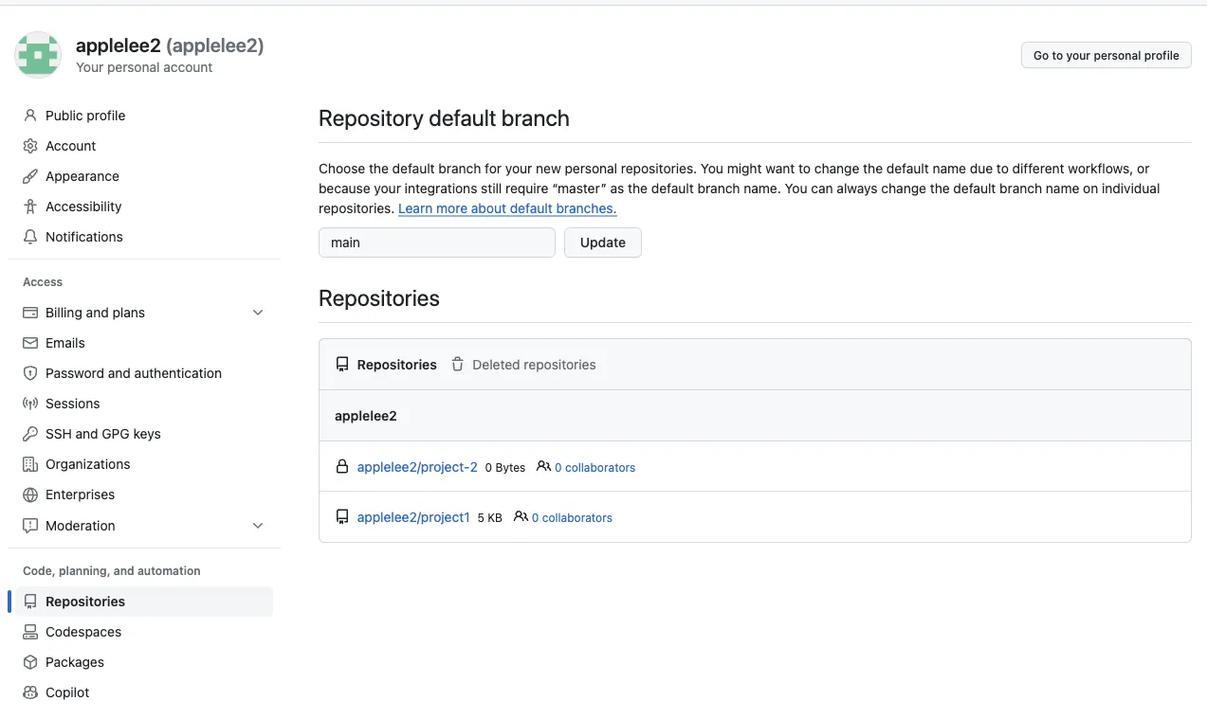 Task type: describe. For each thing, give the bounding box(es) containing it.
@applelee2 image
[[15, 32, 61, 78]]

accessibility link
[[15, 192, 273, 222]]

integrations
[[405, 180, 477, 196]]

deleted repositories
[[469, 357, 596, 372]]

repository default branch
[[319, 104, 570, 131]]

sessions
[[46, 396, 100, 412]]

learn more about default branches.
[[398, 200, 617, 216]]

appearance
[[46, 168, 119, 184]]

repo image
[[335, 510, 350, 525]]

0 vertical spatial name
[[933, 160, 966, 176]]

choose
[[319, 160, 365, 176]]

branch down different
[[1000, 180, 1042, 196]]

1 vertical spatial repo image
[[23, 595, 38, 610]]

password and authentication
[[46, 366, 222, 381]]

and for authentication
[[108, 366, 131, 381]]

code, planning, and automation
[[23, 565, 201, 578]]

copilot
[[46, 685, 89, 701]]

0 bytes
[[485, 461, 529, 474]]

might
[[727, 160, 762, 176]]

as
[[610, 180, 624, 196]]

5
[[477, 511, 484, 524]]

profile inside go to your personal profile link
[[1144, 48, 1180, 62]]

repositories
[[524, 357, 596, 372]]

authentication
[[134, 366, 222, 381]]

can
[[811, 180, 833, 196]]

collaborators for applelee2/project1
[[542, 511, 613, 524]]

account
[[46, 138, 96, 154]]

bytes
[[495, 461, 526, 474]]

repositories link for deleted repositories link
[[335, 355, 437, 375]]

ssh
[[46, 426, 72, 442]]

gpg
[[102, 426, 130, 442]]

applelee2/project-2
[[357, 459, 478, 475]]

and for plans
[[86, 305, 109, 321]]

due
[[970, 160, 993, 176]]

for
[[485, 160, 502, 176]]

Custom default branch text field
[[319, 228, 556, 258]]

package image
[[23, 655, 38, 670]]

people image
[[513, 509, 529, 524]]

name.
[[744, 180, 781, 196]]

0 horizontal spatial you
[[701, 160, 723, 176]]

paintbrush image
[[23, 169, 38, 184]]

public profile link
[[15, 101, 273, 131]]

organizations link
[[15, 449, 273, 480]]

1 horizontal spatial repo image
[[335, 357, 350, 372]]

automation
[[137, 565, 201, 578]]

copilot link
[[15, 678, 273, 702]]

learn
[[398, 200, 433, 216]]

accessibility
[[46, 199, 122, 214]]

default up integrations
[[392, 160, 435, 176]]

always
[[837, 180, 878, 196]]

planning,
[[59, 565, 111, 578]]

organizations
[[46, 457, 130, 472]]

key image
[[23, 427, 38, 442]]

go
[[1034, 48, 1049, 62]]

shield lock image
[[23, 366, 38, 381]]

repositories link for the codespaces link
[[15, 587, 273, 617]]

applelee2 for applelee2 (applelee2) your personal account
[[76, 34, 161, 56]]

1 horizontal spatial to
[[997, 160, 1009, 176]]

access
[[23, 275, 63, 289]]

codespaces
[[46, 624, 122, 640]]

the up always
[[863, 160, 883, 176]]

notifications link
[[15, 222, 273, 252]]

codespaces image
[[23, 625, 38, 640]]

default down due
[[953, 180, 996, 196]]

applelee2/project1
[[357, 509, 470, 525]]

ssh and gpg keys link
[[15, 419, 273, 449]]

sessions link
[[15, 389, 273, 419]]

codespaces link
[[15, 617, 273, 648]]

branch up integrations
[[438, 160, 481, 176]]

profile inside public profile link
[[87, 108, 125, 123]]

default up for
[[429, 104, 496, 131]]

0 vertical spatial repositories.
[[621, 160, 697, 176]]

public profile
[[46, 108, 125, 123]]

update
[[580, 235, 626, 250]]

repositories inside code, planning, and automation list
[[46, 594, 125, 610]]

0 vertical spatial your
[[1066, 48, 1091, 62]]

about
[[471, 200, 506, 216]]

people image
[[536, 459, 552, 474]]

the right always
[[930, 180, 950, 196]]

1 vertical spatial you
[[785, 180, 808, 196]]

your
[[76, 59, 104, 74]]

branch down might
[[697, 180, 740, 196]]

0 collaborators link for applelee2/project-2
[[555, 461, 636, 474]]

the right as
[[628, 180, 648, 196]]

the right choose
[[369, 160, 389, 176]]

appearance link
[[15, 161, 273, 192]]

kb
[[488, 511, 503, 524]]

notifications
[[46, 229, 123, 245]]

new
[[536, 160, 561, 176]]

2 vertical spatial your
[[374, 180, 401, 196]]

password
[[46, 366, 104, 381]]

enterprises link
[[15, 480, 273, 511]]

password and authentication link
[[15, 358, 273, 389]]



Task type: locate. For each thing, give the bounding box(es) containing it.
1 vertical spatial your
[[505, 160, 532, 176]]

billing and plans button
[[15, 298, 273, 328]]

personal
[[1094, 48, 1141, 62], [107, 59, 160, 74], [565, 160, 617, 176]]

0 horizontal spatial profile
[[87, 108, 125, 123]]

want
[[765, 160, 795, 176]]

code,
[[23, 565, 56, 578]]

0 for applelee2/project1
[[532, 511, 539, 524]]

accessibility image
[[23, 199, 38, 214]]

0 horizontal spatial repo image
[[23, 595, 38, 610]]

branches.
[[556, 200, 617, 216]]

trash image
[[450, 357, 465, 372]]

repositories link left trash image
[[335, 355, 437, 375]]

1 horizontal spatial name
[[1046, 180, 1079, 196]]

applelee2 for applelee2
[[335, 408, 397, 423]]

name left on
[[1046, 180, 1079, 196]]

you
[[701, 160, 723, 176], [785, 180, 808, 196]]

2 horizontal spatial your
[[1066, 48, 1091, 62]]

applelee2 up lock "icon"
[[335, 408, 397, 423]]

0 horizontal spatial applelee2
[[76, 34, 161, 56]]

organization image
[[23, 457, 38, 472]]

repositories left trash image
[[354, 357, 437, 372]]

0 horizontal spatial personal
[[107, 59, 160, 74]]

deleted
[[473, 357, 520, 372]]

ssh and gpg keys
[[46, 426, 161, 442]]

0 vertical spatial collaborators
[[565, 461, 636, 474]]

moderation
[[46, 518, 115, 534]]

still
[[481, 180, 502, 196]]

0 horizontal spatial to
[[798, 160, 811, 176]]

1 horizontal spatial personal
[[565, 160, 617, 176]]

applelee2
[[76, 34, 161, 56], [335, 408, 397, 423]]

name left due
[[933, 160, 966, 176]]

go to your personal profile link
[[1021, 42, 1192, 68]]

choose the default branch for your new personal repositories. you might want to change the default name due   to different workflows, or because your integrations still require "master" as the default branch name. you can always change   the default branch name on individual repositories.
[[319, 160, 1160, 216]]

default
[[429, 104, 496, 131], [392, 160, 435, 176], [886, 160, 929, 176], [651, 180, 694, 196], [953, 180, 996, 196], [510, 200, 553, 216]]

0 vertical spatial change
[[814, 160, 859, 176]]

0 collaborators
[[555, 461, 636, 474], [532, 511, 613, 524]]

broadcast image
[[23, 396, 38, 412]]

0 horizontal spatial your
[[374, 180, 401, 196]]

mail image
[[23, 336, 38, 351]]

and
[[86, 305, 109, 321], [108, 366, 131, 381], [75, 426, 98, 442], [114, 565, 134, 578]]

applelee2/project-2 link
[[357, 459, 478, 475]]

repositories.
[[621, 160, 697, 176], [319, 200, 395, 216]]

name
[[933, 160, 966, 176], [1046, 180, 1079, 196]]

1 horizontal spatial profile
[[1144, 48, 1180, 62]]

1 vertical spatial collaborators
[[542, 511, 613, 524]]

0 right 2
[[485, 461, 492, 474]]

and right the "planning,"
[[114, 565, 134, 578]]

copilot image
[[23, 686, 38, 701]]

1 vertical spatial 0 collaborators link
[[532, 511, 613, 524]]

gear image
[[23, 138, 38, 154]]

0 collaborators link for applelee2/project1
[[532, 511, 613, 524]]

packages link
[[15, 648, 273, 678]]

1 horizontal spatial you
[[785, 180, 808, 196]]

collaborators right people icon
[[565, 461, 636, 474]]

"master"
[[552, 180, 607, 196]]

and inside dropdown button
[[86, 305, 109, 321]]

profile
[[1144, 48, 1180, 62], [87, 108, 125, 123]]

0 collaborators right people image
[[532, 511, 613, 524]]

billing and plans
[[46, 305, 145, 321]]

personal for to
[[1094, 48, 1141, 62]]

plans
[[112, 305, 145, 321]]

branch
[[501, 104, 570, 131], [438, 160, 481, 176], [697, 180, 740, 196], [1000, 180, 1042, 196]]

account link
[[15, 131, 273, 161]]

branch up new on the left top
[[501, 104, 570, 131]]

personal up "master"
[[565, 160, 617, 176]]

and for gpg
[[75, 426, 98, 442]]

2 horizontal spatial 0
[[555, 461, 562, 474]]

1 horizontal spatial 0
[[532, 511, 539, 524]]

and left plans
[[86, 305, 109, 321]]

1 vertical spatial applelee2
[[335, 408, 397, 423]]

individual
[[1102, 180, 1160, 196]]

personal for (applelee2)
[[107, 59, 160, 74]]

1 vertical spatial name
[[1046, 180, 1079, 196]]

collaborators for applelee2/project-2
[[565, 461, 636, 474]]

emails
[[46, 335, 85, 351]]

account
[[163, 59, 213, 74]]

to
[[1052, 48, 1063, 62], [798, 160, 811, 176], [997, 160, 1009, 176]]

2 horizontal spatial to
[[1052, 48, 1063, 62]]

2
[[470, 459, 478, 475]]

the
[[369, 160, 389, 176], [863, 160, 883, 176], [628, 180, 648, 196], [930, 180, 950, 196]]

billing
[[46, 305, 82, 321]]

5 kb
[[477, 511, 506, 524]]

keys
[[133, 426, 161, 442]]

emails link
[[15, 328, 273, 358]]

applelee2/project1 link
[[357, 509, 470, 525]]

code, planning, and automation list
[[15, 587, 273, 702]]

1 vertical spatial repositories link
[[15, 587, 273, 617]]

lock image
[[335, 459, 350, 475]]

1 horizontal spatial applelee2
[[335, 408, 397, 423]]

and down emails 'link'
[[108, 366, 131, 381]]

or
[[1137, 160, 1150, 176]]

0 horizontal spatial name
[[933, 160, 966, 176]]

applelee2/project-
[[357, 459, 470, 475]]

repositories link down automation
[[15, 587, 273, 617]]

to right 'go'
[[1052, 48, 1063, 62]]

you down want
[[785, 180, 808, 196]]

1 vertical spatial change
[[881, 180, 926, 196]]

repositories link
[[335, 355, 437, 375], [15, 587, 273, 617]]

change up can
[[814, 160, 859, 176]]

0 vertical spatial 0 collaborators
[[555, 461, 636, 474]]

applelee2 up the your
[[76, 34, 161, 56]]

1 vertical spatial repositories
[[354, 357, 437, 372]]

applelee2 (applelee2) your personal account
[[76, 34, 265, 74]]

moderation button
[[15, 511, 273, 541]]

0
[[485, 461, 492, 474], [555, 461, 562, 474], [532, 511, 539, 524]]

to right want
[[798, 160, 811, 176]]

0 vertical spatial repo image
[[335, 357, 350, 372]]

packages
[[46, 655, 104, 670]]

different
[[1012, 160, 1064, 176]]

(applelee2)
[[165, 34, 265, 56]]

0 collaborators link
[[555, 461, 636, 474], [532, 511, 613, 524]]

and right ssh
[[75, 426, 98, 442]]

1 vertical spatial profile
[[87, 108, 125, 123]]

access list
[[15, 298, 273, 541]]

personal inside go to your personal profile link
[[1094, 48, 1141, 62]]

deleted repositories link
[[450, 355, 596, 375]]

repositories
[[319, 284, 440, 311], [354, 357, 437, 372], [46, 594, 125, 610]]

0 collaborators for applelee2/project-2
[[555, 461, 636, 474]]

default right as
[[651, 180, 694, 196]]

2 horizontal spatial personal
[[1094, 48, 1141, 62]]

1 horizontal spatial repositories.
[[621, 160, 697, 176]]

update button
[[564, 228, 642, 258]]

bell image
[[23, 229, 38, 245]]

to right due
[[997, 160, 1009, 176]]

2 vertical spatial repositories
[[46, 594, 125, 610]]

0 horizontal spatial repositories link
[[15, 587, 273, 617]]

your right 'go'
[[1066, 48, 1091, 62]]

person image
[[23, 108, 38, 123]]

public
[[46, 108, 83, 123]]

0 collaborators link right people image
[[532, 511, 613, 524]]

repositories. up as
[[621, 160, 697, 176]]

change
[[814, 160, 859, 176], [881, 180, 926, 196]]

default left due
[[886, 160, 929, 176]]

0 collaborators for applelee2/project1
[[532, 511, 613, 524]]

repositories down custom default branch text field
[[319, 284, 440, 311]]

globe image
[[23, 488, 38, 503]]

on
[[1083, 180, 1098, 196]]

0 right people image
[[532, 511, 539, 524]]

you left might
[[701, 160, 723, 176]]

1 horizontal spatial repositories link
[[335, 355, 437, 375]]

your up "require"
[[505, 160, 532, 176]]

0 right people icon
[[555, 461, 562, 474]]

personal right the your
[[107, 59, 160, 74]]

change right always
[[881, 180, 926, 196]]

repositories up codespaces
[[46, 594, 125, 610]]

1 vertical spatial repositories.
[[319, 200, 395, 216]]

1 horizontal spatial change
[[881, 180, 926, 196]]

your up learn
[[374, 180, 401, 196]]

learn more about default branches. link
[[398, 200, 617, 216]]

0 vertical spatial applelee2
[[76, 34, 161, 56]]

because
[[319, 180, 370, 196]]

your
[[1066, 48, 1091, 62], [505, 160, 532, 176], [374, 180, 401, 196]]

0 vertical spatial repositories link
[[335, 355, 437, 375]]

collaborators right people image
[[542, 511, 613, 524]]

enterprises
[[46, 487, 115, 503]]

0 vertical spatial repositories
[[319, 284, 440, 311]]

repositories. down because
[[319, 200, 395, 216]]

0 horizontal spatial repositories.
[[319, 200, 395, 216]]

1 vertical spatial 0 collaborators
[[532, 511, 613, 524]]

applelee2 inside applelee2 (applelee2) your personal account
[[76, 34, 161, 56]]

require
[[506, 180, 549, 196]]

workflows,
[[1068, 160, 1133, 176]]

personal inside choose the default branch for your new personal repositories. you might want to change the default name due   to different workflows, or because your integrations still require "master" as the default branch name. you can always change   the default branch name on individual repositories.
[[565, 160, 617, 176]]

0 vertical spatial you
[[701, 160, 723, 176]]

0 for applelee2/project-2
[[555, 461, 562, 474]]

more
[[436, 200, 468, 216]]

personal right 'go'
[[1094, 48, 1141, 62]]

personal inside applelee2 (applelee2) your personal account
[[107, 59, 160, 74]]

repo image
[[335, 357, 350, 372], [23, 595, 38, 610]]

0 vertical spatial profile
[[1144, 48, 1180, 62]]

repository
[[319, 104, 424, 131]]

0 collaborators right people icon
[[555, 461, 636, 474]]

0 collaborators link right people icon
[[555, 461, 636, 474]]

default down "require"
[[510, 200, 553, 216]]

0 horizontal spatial change
[[814, 160, 859, 176]]

go to your personal profile
[[1034, 48, 1180, 62]]

1 horizontal spatial your
[[505, 160, 532, 176]]

0 horizontal spatial 0
[[485, 461, 492, 474]]

collaborators
[[565, 461, 636, 474], [542, 511, 613, 524]]

0 vertical spatial 0 collaborators link
[[555, 461, 636, 474]]



Task type: vqa. For each thing, say whether or not it's contained in the screenshot.
the Created link
no



